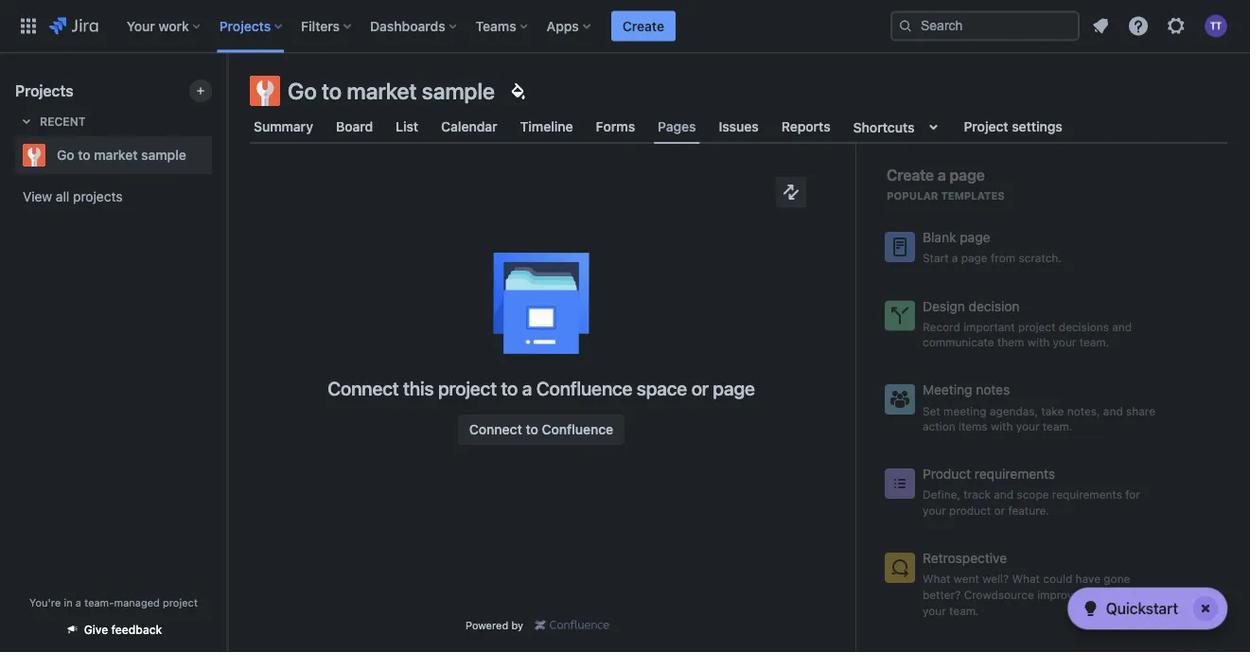 Task type: locate. For each thing, give the bounding box(es) containing it.
sample up calendar
[[422, 78, 495, 104]]

1 vertical spatial projects
[[15, 82, 73, 100]]

Search field
[[891, 11, 1080, 41]]

0 horizontal spatial projects
[[15, 82, 73, 100]]

go to market sample
[[288, 78, 495, 104], [57, 147, 186, 163]]

0 vertical spatial connect
[[328, 377, 399, 399]]

connect this project to a confluence space or page
[[328, 377, 755, 399]]

popular
[[887, 190, 938, 202]]

calendar
[[441, 119, 497, 134]]

dismiss quickstart image
[[1191, 593, 1221, 624]]

0 vertical spatial a
[[938, 166, 946, 184]]

board
[[336, 119, 373, 134]]

apps button
[[541, 11, 598, 41]]

or
[[691, 377, 709, 399]]

pages
[[658, 119, 696, 134]]

0 horizontal spatial a
[[76, 596, 81, 609]]

to down connect this project to a confluence space or page
[[526, 422, 538, 437]]

0 horizontal spatial create
[[623, 18, 664, 34]]

jira image
[[49, 15, 98, 37], [49, 15, 98, 37]]

project
[[964, 119, 1008, 134]]

confluence inside button
[[542, 422, 613, 437]]

create up popular
[[887, 166, 934, 184]]

go to market sample up 'list'
[[288, 78, 495, 104]]

projects
[[219, 18, 271, 34], [15, 82, 73, 100]]

banner
[[0, 0, 1250, 53]]

create
[[623, 18, 664, 34], [887, 166, 934, 184]]

filters
[[301, 18, 340, 34]]

1 horizontal spatial create
[[887, 166, 934, 184]]

sample left add to starred icon
[[141, 147, 186, 163]]

a right in
[[76, 596, 81, 609]]

powered
[[466, 619, 508, 631]]

project settings
[[964, 119, 1063, 134]]

connect down connect this project to a confluence space or page
[[469, 422, 522, 437]]

to up board in the left top of the page
[[322, 78, 342, 104]]

connect
[[328, 377, 399, 399], [469, 422, 522, 437]]

set background color image
[[506, 79, 529, 102]]

0 horizontal spatial project
[[163, 596, 198, 609]]

go to market sample up the view all projects link on the top left
[[57, 147, 186, 163]]

connect inside button
[[469, 422, 522, 437]]

connect left 'this'
[[328, 377, 399, 399]]

create inside button
[[623, 18, 664, 34]]

page up templates
[[950, 166, 985, 184]]

0 horizontal spatial market
[[94, 147, 138, 163]]

issues
[[719, 119, 759, 134]]

1 horizontal spatial go to market sample
[[288, 78, 495, 104]]

1 vertical spatial sample
[[141, 147, 186, 163]]

0 horizontal spatial go
[[57, 147, 74, 163]]

project right 'this'
[[438, 377, 497, 399]]

1 vertical spatial page
[[713, 377, 755, 399]]

projects
[[73, 189, 123, 204]]

1 vertical spatial confluence
[[542, 422, 613, 437]]

1 horizontal spatial market
[[347, 78, 417, 104]]

settings
[[1012, 119, 1063, 134]]

all
[[56, 189, 69, 204]]

confluence up connect to confluence
[[536, 377, 632, 399]]

create for create
[[623, 18, 664, 34]]

forms link
[[592, 110, 639, 144]]

1 horizontal spatial page
[[950, 166, 985, 184]]

board link
[[332, 110, 377, 144]]

connect for connect this project to a confluence space or page
[[328, 377, 399, 399]]

project
[[438, 377, 497, 399], [163, 596, 198, 609]]

search image
[[898, 18, 913, 34]]

a up popular
[[938, 166, 946, 184]]

0 horizontal spatial connect
[[328, 377, 399, 399]]

0 vertical spatial projects
[[219, 18, 271, 34]]

projects up sidebar navigation image
[[219, 18, 271, 34]]

0 vertical spatial page
[[950, 166, 985, 184]]

2 horizontal spatial a
[[938, 166, 946, 184]]

templates
[[941, 190, 1005, 202]]

in
[[64, 596, 73, 609]]

go down recent
[[57, 147, 74, 163]]

tab list
[[238, 110, 1239, 144]]

1 horizontal spatial connect
[[469, 422, 522, 437]]

to inside button
[[526, 422, 538, 437]]

1 horizontal spatial go
[[288, 78, 317, 104]]

0 vertical spatial project
[[438, 377, 497, 399]]

0 vertical spatial sample
[[422, 78, 495, 104]]

dashboards
[[370, 18, 445, 34]]

you're in a team-managed project
[[29, 596, 198, 609]]

1 horizontal spatial project
[[438, 377, 497, 399]]

1 vertical spatial create
[[887, 166, 934, 184]]

1 horizontal spatial projects
[[219, 18, 271, 34]]

issues link
[[715, 110, 763, 144]]

to up connect to confluence
[[501, 377, 518, 399]]

feedback
[[111, 623, 162, 636]]

a up connect to confluence
[[522, 377, 532, 399]]

your work
[[127, 18, 189, 34]]

0 horizontal spatial go to market sample
[[57, 147, 186, 163]]

give
[[84, 623, 108, 636]]

create inside create a page popular templates
[[887, 166, 934, 184]]

project right the managed
[[163, 596, 198, 609]]

space
[[637, 377, 687, 399]]

1 vertical spatial a
[[522, 377, 532, 399]]

to
[[322, 78, 342, 104], [78, 147, 91, 163], [501, 377, 518, 399], [526, 422, 538, 437]]

1 vertical spatial go to market sample
[[57, 147, 186, 163]]

market up the view all projects link on the top left
[[94, 147, 138, 163]]

give feedback
[[84, 623, 162, 636]]

your profile and settings image
[[1205, 15, 1228, 37]]

by
[[511, 619, 523, 631]]

connect for connect to confluence
[[469, 422, 522, 437]]

1 vertical spatial market
[[94, 147, 138, 163]]

to down recent
[[78, 147, 91, 163]]

managed
[[114, 596, 160, 609]]

view
[[23, 189, 52, 204]]

page
[[950, 166, 985, 184], [713, 377, 755, 399]]

confluence
[[536, 377, 632, 399], [542, 422, 613, 437]]

list link
[[392, 110, 422, 144]]

collapse recent projects image
[[15, 110, 38, 132]]

page right or
[[713, 377, 755, 399]]

go up summary
[[288, 78, 317, 104]]

confluence image
[[535, 617, 609, 633], [535, 617, 609, 633]]

0 vertical spatial go to market sample
[[288, 78, 495, 104]]

0 vertical spatial create
[[623, 18, 664, 34]]

2 vertical spatial a
[[76, 596, 81, 609]]

a
[[938, 166, 946, 184], [522, 377, 532, 399], [76, 596, 81, 609]]

go
[[288, 78, 317, 104], [57, 147, 74, 163]]

project settings link
[[960, 110, 1066, 144]]

reports
[[781, 119, 831, 134]]

market
[[347, 78, 417, 104], [94, 147, 138, 163]]

1 vertical spatial connect
[[469, 422, 522, 437]]

calendar link
[[437, 110, 501, 144]]

sample
[[422, 78, 495, 104], [141, 147, 186, 163]]

teams button
[[470, 11, 535, 41]]

appswitcher icon image
[[17, 15, 40, 37]]

projects up collapse recent projects image
[[15, 82, 73, 100]]

confluence down connect this project to a confluence space or page
[[542, 422, 613, 437]]

1 vertical spatial project
[[163, 596, 198, 609]]

go to market sample link
[[15, 136, 204, 174]]

your
[[127, 18, 155, 34]]

quickstart
[[1106, 600, 1178, 618]]

apps
[[547, 18, 579, 34]]

market up 'list'
[[347, 78, 417, 104]]

timeline
[[520, 119, 573, 134]]

summary
[[254, 119, 313, 134]]

create right the apps 'dropdown button'
[[623, 18, 664, 34]]



Task type: describe. For each thing, give the bounding box(es) containing it.
sidebar navigation image
[[206, 76, 248, 114]]

summary link
[[250, 110, 317, 144]]

help image
[[1127, 15, 1150, 37]]

0 vertical spatial market
[[347, 78, 417, 104]]

primary element
[[11, 0, 891, 53]]

projects inside dropdown button
[[219, 18, 271, 34]]

shortcuts
[[853, 119, 915, 135]]

projects button
[[214, 11, 290, 41]]

this
[[403, 377, 434, 399]]

create a page popular templates
[[887, 166, 1005, 202]]

shortcuts button
[[850, 110, 949, 144]]

create project image
[[193, 83, 208, 98]]

0 vertical spatial go
[[288, 78, 317, 104]]

work
[[158, 18, 189, 34]]

powered by
[[466, 619, 523, 631]]

recent
[[40, 115, 86, 128]]

list
[[396, 119, 418, 134]]

timeline link
[[516, 110, 577, 144]]

filters button
[[295, 11, 359, 41]]

view all projects
[[23, 189, 123, 204]]

you're
[[29, 596, 61, 609]]

a inside create a page popular templates
[[938, 166, 946, 184]]

create button
[[611, 11, 676, 41]]

check image
[[1080, 597, 1102, 620]]

notifications image
[[1089, 15, 1112, 37]]

0 horizontal spatial sample
[[141, 147, 186, 163]]

0 vertical spatial confluence
[[536, 377, 632, 399]]

tab list containing pages
[[238, 110, 1239, 144]]

view all projects link
[[15, 180, 212, 214]]

0 horizontal spatial page
[[713, 377, 755, 399]]

quickstart button
[[1068, 588, 1228, 629]]

1 vertical spatial go
[[57, 147, 74, 163]]

settings image
[[1165, 15, 1188, 37]]

create for create a page popular templates
[[887, 166, 934, 184]]

add to starred image
[[206, 144, 229, 167]]

1 horizontal spatial a
[[522, 377, 532, 399]]

your work button
[[121, 11, 208, 41]]

1 horizontal spatial sample
[[422, 78, 495, 104]]

give feedback button
[[54, 614, 173, 645]]

connect to confluence
[[469, 422, 613, 437]]

update space or page icon image
[[780, 181, 803, 203]]

page inside create a page popular templates
[[950, 166, 985, 184]]

dashboards button
[[364, 11, 464, 41]]

connect to confluence button
[[458, 415, 625, 445]]

team-
[[84, 596, 114, 609]]

teams
[[476, 18, 516, 34]]

banner containing your work
[[0, 0, 1250, 53]]

forms
[[596, 119, 635, 134]]

reports link
[[778, 110, 834, 144]]



Task type: vqa. For each thing, say whether or not it's contained in the screenshot.
top project
yes



